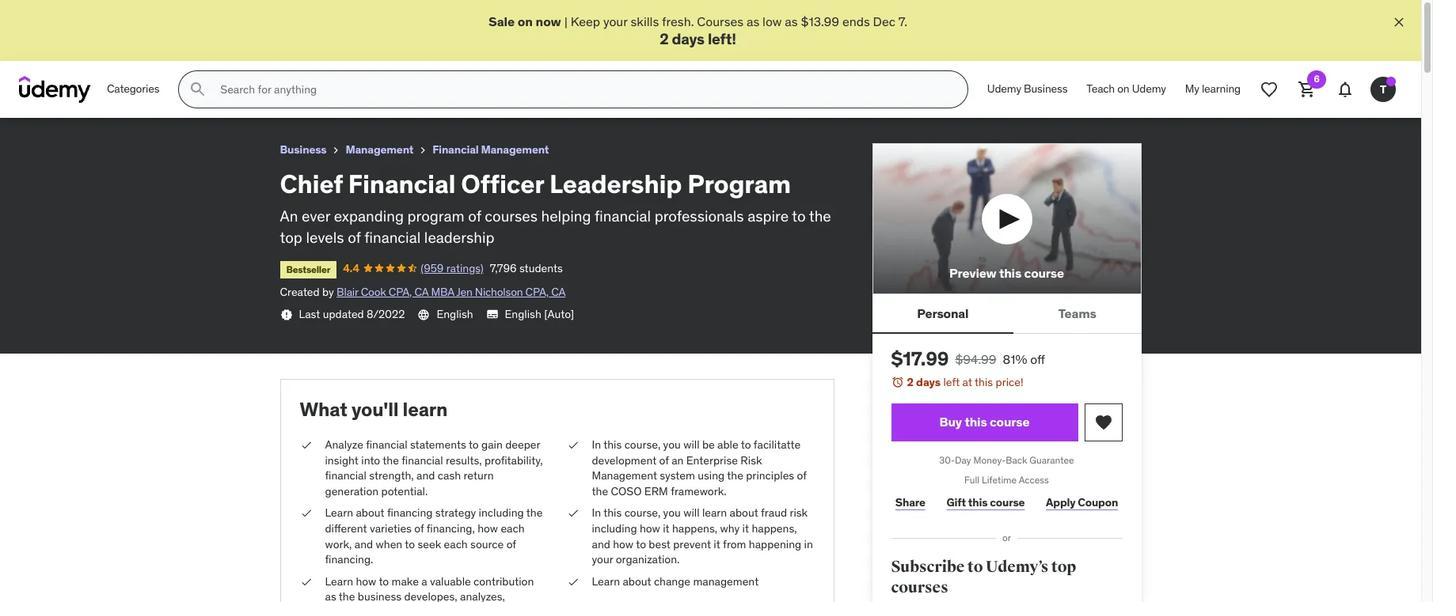 Task type: describe. For each thing, give the bounding box(es) containing it.
categories
[[107, 82, 159, 96]]

jen
[[456, 285, 472, 299]]

4.4
[[343, 261, 359, 275]]

2 udemy from the left
[[1132, 82, 1166, 96]]

fresh.
[[662, 13, 694, 29]]

risk
[[790, 506, 808, 520]]

in this course, you will be able to facilitatte development of an enterprise risk management system using the principles of the coso erm framework.
[[592, 438, 807, 499]]

submit search image
[[189, 80, 208, 99]]

course language image
[[418, 308, 430, 321]]

full
[[964, 474, 980, 486]]

courses inside subscribe to udemy's top courses
[[891, 578, 948, 598]]

shopping cart with 6 items image
[[1298, 80, 1317, 99]]

of up leadership on the top of the page
[[468, 207, 481, 226]]

gift this course link
[[942, 487, 1029, 519]]

the down risk
[[727, 469, 743, 483]]

return
[[464, 469, 494, 483]]

organization.
[[616, 553, 680, 567]]

the inside learn how to make a valuable contribution as the business developes, analyzes
[[339, 590, 355, 603]]

money-
[[974, 455, 1006, 466]]

$17.99 $94.99 81% off
[[891, 347, 1045, 372]]

gain
[[481, 438, 503, 452]]

including inside learn about financing strategy including the different varieties of financing, how each work, and when to seek each source of financing.
[[479, 506, 524, 520]]

management inside in this course, you will be able to facilitatte development of an enterprise risk management system using the principles of the coso erm framework.
[[592, 469, 657, 483]]

program
[[407, 207, 465, 226]]

closed captions image
[[486, 308, 499, 321]]

on for sale on now | keep your skills fresh. courses as low as $13.99 ends dec 7. 2 days left!
[[518, 13, 533, 29]]

udemy image
[[19, 76, 91, 103]]

different
[[325, 522, 367, 536]]

7.
[[899, 13, 907, 29]]

and inside learn about financing strategy including the different varieties of financing, how each work, and when to seek each source of financing.
[[355, 537, 373, 552]]

1 horizontal spatial management
[[481, 143, 549, 157]]

preview this course
[[949, 265, 1064, 281]]

to inside in this course, you will learn about fraud risk including how it happens, why it happens, and how to best prevent it from happening in your organization.
[[636, 537, 646, 552]]

off
[[1030, 352, 1045, 368]]

close image
[[1391, 14, 1407, 30]]

81%
[[1003, 352, 1027, 368]]

officer
[[461, 168, 544, 200]]

tab list containing personal
[[872, 295, 1141, 335]]

buy
[[940, 414, 962, 430]]

analyze financial statements  to gain deeper insight into the financial results, profitability, financial strength, and cash return generation potential.
[[325, 438, 543, 499]]

1 ca from the left
[[414, 285, 429, 299]]

blair cook cpa, ca mba jen nicholson cpa, ca link
[[337, 285, 566, 299]]

helping
[[541, 207, 591, 226]]

blair
[[337, 285, 358, 299]]

chief
[[280, 168, 343, 200]]

will for be
[[683, 438, 700, 452]]

ends
[[842, 13, 870, 29]]

insight
[[325, 453, 359, 468]]

what you'll learn
[[300, 398, 448, 422]]

6
[[1314, 73, 1320, 85]]

0 horizontal spatial it
[[663, 522, 670, 536]]

chief financial officer leadership program an ever expanding program of courses helping financial professionals aspire to the top levels of financial leadership
[[280, 168, 831, 247]]

potential.
[[381, 484, 428, 499]]

learn for learn about financing strategy including the different varieties of financing, how each work, and when to seek each source of financing.
[[325, 506, 353, 520]]

you for it
[[663, 506, 681, 520]]

top inside the chief financial officer leadership program an ever expanding program of courses helping financial professionals aspire to the top levels of financial leadership
[[280, 228, 302, 247]]

prevent
[[673, 537, 711, 552]]

of right principles
[[797, 469, 807, 483]]

teams button
[[1014, 295, 1141, 333]]

and inside analyze financial statements  to gain deeper insight into the financial results, profitability, financial strength, and cash return generation potential.
[[417, 469, 435, 483]]

risk
[[741, 453, 762, 468]]

1 vertical spatial days
[[916, 376, 941, 390]]

what
[[300, 398, 347, 422]]

financial down leadership
[[595, 207, 651, 226]]

financial down statements
[[402, 453, 443, 468]]

preview
[[949, 265, 997, 281]]

xsmall image for analyze financial statements  to gain deeper insight into the financial results, profitability, financial strength, and cash return generation potential.
[[300, 438, 312, 453]]

deeper
[[505, 438, 540, 452]]

financial inside financial management link
[[433, 143, 479, 157]]

now
[[536, 13, 561, 29]]

financial up the into on the left bottom
[[366, 438, 407, 452]]

ratings)
[[446, 261, 484, 275]]

system
[[660, 469, 695, 483]]

sale
[[489, 13, 515, 29]]

by
[[322, 285, 334, 299]]

gift this course
[[947, 496, 1025, 510]]

the inside the chief financial officer leadership program an ever expanding program of courses helping financial professionals aspire to the top levels of financial leadership
[[809, 207, 831, 226]]

this right at
[[975, 376, 993, 390]]

xsmall image right business link in the top left of the page
[[330, 144, 342, 157]]

xsmall image for in this course, you will be able to facilitatte development of an enterprise risk management system using the principles of the coso erm framework.
[[567, 438, 579, 453]]

including inside in this course, you will learn about fraud risk including how it happens, why it happens, and how to best prevent it from happening in your organization.
[[592, 522, 637, 536]]

this for preview this course
[[999, 265, 1022, 281]]

best
[[649, 537, 671, 552]]

erm
[[644, 484, 668, 499]]

(959
[[421, 261, 444, 275]]

of down financing
[[414, 522, 424, 536]]

|
[[564, 13, 568, 29]]

able
[[717, 438, 738, 452]]

0 horizontal spatial learn
[[403, 398, 448, 422]]

skills
[[631, 13, 659, 29]]

generation
[[325, 484, 379, 499]]

subscribe to udemy's top courses
[[891, 558, 1076, 598]]

t
[[1380, 82, 1387, 96]]

financial down expanding
[[364, 228, 421, 247]]

students
[[519, 261, 563, 275]]

t link
[[1364, 71, 1402, 109]]

about for learn about change management
[[623, 575, 651, 589]]

levels
[[306, 228, 344, 247]]

strategy
[[435, 506, 476, 520]]

8/2022
[[367, 307, 405, 321]]

to inside in this course, you will be able to facilitatte development of an enterprise risk management system using the principles of the coso erm framework.
[[741, 438, 751, 452]]

categories button
[[97, 71, 169, 109]]

0 horizontal spatial each
[[444, 537, 468, 552]]

7,796 students
[[490, 261, 563, 275]]

xsmall image right contribution
[[567, 575, 579, 590]]

in for in this course, you will be able to facilitatte development of an enterprise risk management system using the principles of the coso erm framework.
[[592, 438, 601, 452]]

how inside learn about financing strategy including the different varieties of financing, how each work, and when to seek each source of financing.
[[478, 522, 498, 536]]

from
[[723, 537, 746, 552]]

teach
[[1087, 82, 1115, 96]]

personal
[[917, 306, 969, 321]]

using
[[698, 469, 725, 483]]

notifications image
[[1336, 80, 1355, 99]]

udemy's
[[986, 558, 1049, 578]]

created by blair cook cpa, ca mba jen nicholson cpa, ca
[[280, 285, 566, 299]]

change
[[654, 575, 691, 589]]

your inside in this course, you will learn about fraud risk including how it happens, why it happens, and how to best prevent it from happening in your organization.
[[592, 553, 613, 567]]

days inside sale on now | keep your skills fresh. courses as low as $13.99 ends dec 7. 2 days left!
[[672, 30, 705, 49]]

course for preview this course
[[1024, 265, 1064, 281]]

financial down the insight
[[325, 469, 366, 483]]

seek
[[418, 537, 441, 552]]

alarm image
[[891, 376, 904, 389]]

development
[[592, 453, 657, 468]]

leadership
[[424, 228, 495, 247]]

work,
[[325, 537, 352, 552]]

financial management
[[433, 143, 549, 157]]

learn how to make a valuable contribution as the business developes, analyzes
[[325, 575, 534, 603]]

7,796
[[490, 261, 517, 275]]

financing.
[[325, 553, 373, 567]]

as inside learn how to make a valuable contribution as the business developes, analyzes
[[325, 590, 336, 603]]

left!
[[708, 30, 736, 49]]



Task type: vqa. For each thing, say whether or not it's contained in the screenshot.
"Learn" in Learn how to make a valuable contribution as the business developes, analyzes
yes



Task type: locate. For each thing, give the bounding box(es) containing it.
course for buy this course
[[990, 414, 1030, 430]]

1 vertical spatial your
[[592, 553, 613, 567]]

2
[[660, 30, 669, 49], [907, 376, 914, 390]]

0 vertical spatial courses
[[485, 207, 538, 226]]

financial down management link
[[348, 168, 456, 200]]

you up an
[[663, 438, 681, 452]]

english for english [auto]
[[505, 307, 541, 321]]

course down lifetime
[[990, 496, 1025, 510]]

the left coso
[[592, 484, 608, 499]]

fraud
[[761, 506, 787, 520]]

6 link
[[1288, 71, 1326, 109]]

xsmall image for last updated 8/2022
[[280, 308, 293, 321]]

this down coso
[[604, 506, 622, 520]]

1 horizontal spatial wishlist image
[[1260, 80, 1279, 99]]

an
[[672, 453, 684, 468]]

gift
[[947, 496, 966, 510]]

as left low
[[747, 13, 760, 29]]

coso
[[611, 484, 642, 499]]

you for an
[[663, 438, 681, 452]]

apply coupon button
[[1042, 487, 1122, 519]]

to up risk
[[741, 438, 751, 452]]

will left be
[[683, 438, 700, 452]]

english
[[437, 307, 473, 321], [505, 307, 541, 321]]

2 horizontal spatial management
[[592, 469, 657, 483]]

top right udemy's
[[1051, 558, 1076, 578]]

of down expanding
[[348, 228, 361, 247]]

1 vertical spatial each
[[444, 537, 468, 552]]

0 horizontal spatial udemy
[[987, 82, 1021, 96]]

ca left mba
[[414, 285, 429, 299]]

udemy
[[987, 82, 1021, 96], [1132, 82, 1166, 96]]

english for english
[[437, 307, 473, 321]]

0 horizontal spatial courses
[[485, 207, 538, 226]]

including down coso
[[592, 522, 637, 536]]

course inside button
[[1024, 265, 1064, 281]]

xsmall image
[[280, 308, 293, 321], [300, 438, 312, 453], [567, 438, 579, 453], [300, 506, 312, 522], [567, 506, 579, 522]]

how up the source
[[478, 522, 498, 536]]

course, for development
[[624, 438, 661, 452]]

learn about financing strategy including the different varieties of financing, how each work, and when to seek each source of financing.
[[325, 506, 543, 567]]

how up the business
[[356, 575, 376, 589]]

and up financing.
[[355, 537, 373, 552]]

cpa, up 8/2022
[[389, 285, 412, 299]]

the down profitability, on the left bottom
[[526, 506, 543, 520]]

how up organization.
[[613, 537, 634, 552]]

management up expanding
[[346, 143, 414, 157]]

you inside in this course, you will learn about fraud risk including how it happens, why it happens, and how to best prevent it from happening in your organization.
[[663, 506, 681, 520]]

xsmall image for learn about financing strategy including the different varieties of financing, how each work, and when to seek each source of financing.
[[300, 506, 312, 522]]

the inside analyze financial statements  to gain deeper insight into the financial results, profitability, financial strength, and cash return generation potential.
[[383, 453, 399, 468]]

about down organization.
[[623, 575, 651, 589]]

strength,
[[369, 469, 414, 483]]

business left teach
[[1024, 82, 1068, 96]]

cash
[[438, 469, 461, 483]]

1 horizontal spatial days
[[916, 376, 941, 390]]

1 horizontal spatial courses
[[891, 578, 948, 598]]

nicholson
[[475, 285, 523, 299]]

this for in this course, you will be able to facilitatte development of an enterprise risk management system using the principles of the coso erm framework.
[[604, 438, 622, 452]]

course up the back
[[990, 414, 1030, 430]]

learn up the different
[[325, 506, 353, 520]]

course, down 'erm'
[[624, 506, 661, 520]]

will
[[683, 438, 700, 452], [683, 506, 700, 520]]

buy this course
[[940, 414, 1030, 430]]

valuable
[[430, 575, 471, 589]]

the right aspire
[[809, 207, 831, 226]]

2 ca from the left
[[551, 285, 566, 299]]

1 will from the top
[[683, 438, 700, 452]]

(959 ratings)
[[421, 261, 484, 275]]

financial up officer
[[433, 143, 479, 157]]

to
[[792, 207, 806, 226], [469, 438, 479, 452], [741, 438, 751, 452], [405, 537, 415, 552], [636, 537, 646, 552], [968, 558, 983, 578], [379, 575, 389, 589]]

xsmall image
[[330, 144, 342, 157], [417, 144, 429, 157], [300, 575, 312, 590], [567, 575, 579, 590]]

1 vertical spatial in
[[592, 506, 601, 520]]

ca up [auto] at the left
[[551, 285, 566, 299]]

in for in this course, you will learn about fraud risk including how it happens, why it happens, and how to best prevent it from happening in your organization.
[[592, 506, 601, 520]]

on inside sale on now | keep your skills fresh. courses as low as $13.99 ends dec 7. 2 days left!
[[518, 13, 533, 29]]

it right why
[[742, 522, 749, 536]]

2 cpa, from the left
[[525, 285, 549, 299]]

0 horizontal spatial on
[[518, 13, 533, 29]]

1 vertical spatial 2
[[907, 376, 914, 390]]

keep
[[571, 13, 600, 29]]

0 vertical spatial you
[[663, 438, 681, 452]]

0 horizontal spatial top
[[280, 228, 302, 247]]

course, inside in this course, you will be able to facilitatte development of an enterprise risk management system using the principles of the coso erm framework.
[[624, 438, 661, 452]]

it up best
[[663, 522, 670, 536]]

the inside learn about financing strategy including the different varieties of financing, how each work, and when to seek each source of financing.
[[526, 506, 543, 520]]

to inside learn about financing strategy including the different varieties of financing, how each work, and when to seek each source of financing.
[[405, 537, 415, 552]]

$13.99
[[801, 13, 839, 29]]

you down 'erm'
[[663, 506, 681, 520]]

as right low
[[785, 13, 798, 29]]

analyze
[[325, 438, 363, 452]]

statements
[[410, 438, 466, 452]]

this inside in this course, you will learn about fraud risk including how it happens, why it happens, and how to best prevent it from happening in your organization.
[[604, 506, 622, 520]]

including
[[479, 506, 524, 520], [592, 522, 637, 536]]

price!
[[996, 376, 1024, 390]]

2 happens, from the left
[[752, 522, 797, 536]]

0 vertical spatial in
[[592, 438, 601, 452]]

[auto]
[[544, 307, 574, 321]]

of left an
[[659, 453, 669, 468]]

2 horizontal spatial it
[[742, 522, 749, 536]]

will inside in this course, you will be able to facilitatte development of an enterprise risk management system using the principles of the coso erm framework.
[[683, 438, 700, 452]]

0 vertical spatial business
[[1024, 82, 1068, 96]]

course for gift this course
[[990, 496, 1025, 510]]

will for learn
[[683, 506, 700, 520]]

cpa, up english [auto] in the bottom of the page
[[525, 285, 549, 299]]

1 vertical spatial business
[[280, 143, 327, 157]]

xsmall image left the business
[[300, 575, 312, 590]]

0 vertical spatial each
[[501, 522, 525, 536]]

1 vertical spatial courses
[[891, 578, 948, 598]]

1 horizontal spatial as
[[747, 13, 760, 29]]

1 horizontal spatial on
[[1117, 82, 1130, 96]]

management
[[346, 143, 414, 157], [481, 143, 549, 157], [592, 469, 657, 483]]

back
[[1006, 455, 1027, 466]]

2 horizontal spatial as
[[785, 13, 798, 29]]

0 vertical spatial course,
[[624, 438, 661, 452]]

how up best
[[640, 522, 660, 536]]

this inside in this course, you will be able to facilitatte development of an enterprise risk management system using the principles of the coso erm framework.
[[604, 438, 622, 452]]

0 horizontal spatial wishlist image
[[1094, 413, 1113, 432]]

0 horizontal spatial including
[[479, 506, 524, 520]]

1 vertical spatial top
[[1051, 558, 1076, 578]]

about inside in this course, you will learn about fraud risk including how it happens, why it happens, and how to best prevent it from happening in your organization.
[[730, 506, 758, 520]]

sale on now | keep your skills fresh. courses as low as $13.99 ends dec 7. 2 days left!
[[489, 13, 907, 49]]

0 vertical spatial your
[[603, 13, 628, 29]]

0 vertical spatial financial
[[433, 143, 479, 157]]

management down development
[[592, 469, 657, 483]]

your left skills on the top of the page
[[603, 13, 628, 29]]

teach on udemy link
[[1077, 71, 1176, 109]]

happening
[[749, 537, 802, 552]]

1 horizontal spatial top
[[1051, 558, 1076, 578]]

1 horizontal spatial each
[[501, 522, 525, 536]]

about up varieties
[[356, 506, 384, 520]]

in up development
[[592, 438, 601, 452]]

will down framework.
[[683, 506, 700, 520]]

1 cpa, from the left
[[389, 285, 412, 299]]

0 horizontal spatial days
[[672, 30, 705, 49]]

in inside in this course, you will be able to facilitatte development of an enterprise risk management system using the principles of the coso erm framework.
[[592, 438, 601, 452]]

ca
[[414, 285, 429, 299], [551, 285, 566, 299]]

1 horizontal spatial it
[[714, 537, 720, 552]]

course inside 'button'
[[990, 414, 1030, 430]]

on left now
[[518, 13, 533, 29]]

at
[[963, 376, 972, 390]]

courses down subscribe
[[891, 578, 948, 598]]

0 vertical spatial wishlist image
[[1260, 80, 1279, 99]]

1 vertical spatial course
[[990, 414, 1030, 430]]

2 inside sale on now | keep your skills fresh. courses as low as $13.99 ends dec 7. 2 days left!
[[660, 30, 669, 49]]

and inside in this course, you will learn about fraud risk including how it happens, why it happens, and how to best prevent it from happening in your organization.
[[592, 537, 610, 552]]

profitability,
[[485, 453, 543, 468]]

learn
[[403, 398, 448, 422], [702, 506, 727, 520]]

financial inside the chief financial officer leadership program an ever expanding program of courses helping financial professionals aspire to the top levels of financial leadership
[[348, 168, 456, 200]]

0 horizontal spatial cpa,
[[389, 285, 412, 299]]

your inside sale on now | keep your skills fresh. courses as low as $13.99 ends dec 7. 2 days left!
[[603, 13, 628, 29]]

this right 'buy'
[[965, 414, 987, 430]]

business
[[358, 590, 402, 603]]

my learning link
[[1176, 71, 1250, 109]]

2 in from the top
[[592, 506, 601, 520]]

0 vertical spatial course
[[1024, 265, 1064, 281]]

learn inside in this course, you will learn about fraud risk including how it happens, why it happens, and how to best prevent it from happening in your organization.
[[702, 506, 727, 520]]

about inside learn about financing strategy including the different varieties of financing, how each work, and when to seek each source of financing.
[[356, 506, 384, 520]]

it
[[663, 522, 670, 536], [742, 522, 749, 536], [714, 537, 720, 552]]

1 vertical spatial wishlist image
[[1094, 413, 1113, 432]]

xsmall image for in this course, you will learn about fraud risk including how it happens, why it happens, and how to best prevent it from happening in your organization.
[[567, 506, 579, 522]]

1 horizontal spatial business
[[1024, 82, 1068, 96]]

be
[[702, 438, 715, 452]]

1 course, from the top
[[624, 438, 661, 452]]

financing
[[387, 506, 433, 520]]

tab list
[[872, 295, 1141, 335]]

happens,
[[672, 522, 718, 536], [752, 522, 797, 536]]

happens, up prevent
[[672, 522, 718, 536]]

as down financing.
[[325, 590, 336, 603]]

this for buy this course
[[965, 414, 987, 430]]

1 vertical spatial on
[[1117, 82, 1130, 96]]

financial
[[433, 143, 479, 157], [348, 168, 456, 200]]

each up the source
[[501, 522, 525, 536]]

2 right the alarm icon
[[907, 376, 914, 390]]

to up organization.
[[636, 537, 646, 552]]

0 vertical spatial will
[[683, 438, 700, 452]]

in
[[804, 537, 813, 552]]

2 you from the top
[[663, 506, 681, 520]]

to inside the chief financial officer leadership program an ever expanding program of courses helping financial professionals aspire to the top levels of financial leadership
[[792, 207, 806, 226]]

financing,
[[427, 522, 475, 536]]

learn for learn about change management
[[592, 575, 620, 589]]

this up development
[[604, 438, 622, 452]]

financial
[[595, 207, 651, 226], [364, 228, 421, 247], [366, 438, 407, 452], [402, 453, 443, 468], [325, 469, 366, 483]]

courses inside the chief financial officer leadership program an ever expanding program of courses helping financial professionals aspire to the top levels of financial leadership
[[485, 207, 538, 226]]

the up "strength,"
[[383, 453, 399, 468]]

2 horizontal spatial about
[[730, 506, 758, 520]]

this for in this course, you will learn about fraud risk including how it happens, why it happens, and how to best prevent it from happening in your organization.
[[604, 506, 622, 520]]

0 horizontal spatial 2
[[660, 30, 669, 49]]

1 horizontal spatial about
[[623, 575, 651, 589]]

learn inside learn about financing strategy including the different varieties of financing, how each work, and when to seek each source of financing.
[[325, 506, 353, 520]]

guarantee
[[1030, 455, 1074, 466]]

1 horizontal spatial learn
[[702, 506, 727, 520]]

0 horizontal spatial happens,
[[672, 522, 718, 536]]

0 vertical spatial on
[[518, 13, 533, 29]]

1 horizontal spatial english
[[505, 307, 541, 321]]

course
[[1024, 265, 1064, 281], [990, 414, 1030, 430], [990, 496, 1025, 510]]

will inside in this course, you will learn about fraud risk including how it happens, why it happens, and how to best prevent it from happening in your organization.
[[683, 506, 700, 520]]

low
[[763, 13, 782, 29]]

1 horizontal spatial cpa,
[[525, 285, 549, 299]]

0 vertical spatial learn
[[403, 398, 448, 422]]

2 english from the left
[[505, 307, 541, 321]]

to up the business
[[379, 575, 389, 589]]

financial management link
[[433, 140, 549, 160]]

1 vertical spatial course,
[[624, 506, 661, 520]]

learning
[[1202, 82, 1241, 96]]

$94.99
[[955, 352, 996, 368]]

xsmall image right management link
[[417, 144, 429, 157]]

course, for including
[[624, 506, 661, 520]]

to right aspire
[[792, 207, 806, 226]]

of right the source
[[506, 537, 516, 552]]

how inside learn how to make a valuable contribution as the business developes, analyzes
[[356, 575, 376, 589]]

ever
[[302, 207, 330, 226]]

in inside in this course, you will learn about fraud risk including how it happens, why it happens, and how to best prevent it from happening in your organization.
[[592, 506, 601, 520]]

30-
[[939, 455, 955, 466]]

days left left
[[916, 376, 941, 390]]

learn about change management
[[592, 575, 759, 589]]

Search for anything text field
[[217, 76, 949, 103]]

days
[[672, 30, 705, 49], [916, 376, 941, 390]]

2 will from the top
[[683, 506, 700, 520]]

to left seek
[[405, 537, 415, 552]]

courses
[[485, 207, 538, 226], [891, 578, 948, 598]]

course, inside in this course, you will learn about fraud risk including how it happens, why it happens, and how to best prevent it from happening in your organization.
[[624, 506, 661, 520]]

2 vertical spatial course
[[990, 496, 1025, 510]]

top inside subscribe to udemy's top courses
[[1051, 558, 1076, 578]]

0 horizontal spatial business
[[280, 143, 327, 157]]

on for teach on udemy
[[1117, 82, 1130, 96]]

2 days left at this price!
[[907, 376, 1024, 390]]

an
[[280, 207, 298, 226]]

share
[[895, 496, 925, 510]]

0 horizontal spatial as
[[325, 590, 336, 603]]

wishlist image
[[1260, 80, 1279, 99], [1094, 413, 1113, 432]]

1 english from the left
[[437, 307, 473, 321]]

and left best
[[592, 537, 610, 552]]

0 horizontal spatial english
[[437, 307, 473, 321]]

source
[[470, 537, 504, 552]]

each down financing,
[[444, 537, 468, 552]]

2 course, from the top
[[624, 506, 661, 520]]

lifetime
[[982, 474, 1017, 486]]

1 you from the top
[[663, 438, 681, 452]]

course up 'teams' on the right
[[1024, 265, 1064, 281]]

1 happens, from the left
[[672, 522, 718, 536]]

program
[[688, 168, 791, 200]]

learn down financing.
[[325, 575, 353, 589]]

management up officer
[[481, 143, 549, 157]]

happens, down fraud
[[752, 522, 797, 536]]

1 vertical spatial learn
[[702, 506, 727, 520]]

1 udemy from the left
[[987, 82, 1021, 96]]

in this course, you will learn about fraud risk including how it happens, why it happens, and how to best prevent it from happening in your organization.
[[592, 506, 813, 567]]

business up chief
[[280, 143, 327, 157]]

1 horizontal spatial happens,
[[752, 522, 797, 536]]

top down an
[[280, 228, 302, 247]]

0 vertical spatial days
[[672, 30, 705, 49]]

2 horizontal spatial and
[[592, 537, 610, 552]]

including up the source
[[479, 506, 524, 520]]

1 vertical spatial including
[[592, 522, 637, 536]]

apply coupon
[[1046, 496, 1118, 510]]

left
[[943, 376, 960, 390]]

learn up statements
[[403, 398, 448, 422]]

1 horizontal spatial udemy
[[1132, 82, 1166, 96]]

0 horizontal spatial ca
[[414, 285, 429, 299]]

0 vertical spatial top
[[280, 228, 302, 247]]

the left the business
[[339, 590, 355, 603]]

about for learn about financing strategy including the different varieties of financing, how each work, and when to seek each source of financing.
[[356, 506, 384, 520]]

learn up why
[[702, 506, 727, 520]]

0 horizontal spatial about
[[356, 506, 384, 520]]

1 horizontal spatial and
[[417, 469, 435, 483]]

learn
[[325, 506, 353, 520], [325, 575, 353, 589], [592, 575, 620, 589]]

courses
[[697, 13, 744, 29]]

when
[[376, 537, 402, 552]]

results,
[[446, 453, 482, 468]]

and left "cash"
[[417, 469, 435, 483]]

this inside button
[[999, 265, 1022, 281]]

english down blair cook cpa, ca mba jen nicholson cpa, ca link on the left top of page
[[437, 307, 473, 321]]

this inside 'button'
[[965, 414, 987, 430]]

to inside subscribe to udemy's top courses
[[968, 558, 983, 578]]

about up why
[[730, 506, 758, 520]]

about
[[356, 506, 384, 520], [730, 506, 758, 520], [623, 575, 651, 589]]

udemy business link
[[978, 71, 1077, 109]]

days down fresh.
[[672, 30, 705, 49]]

1 horizontal spatial including
[[592, 522, 637, 536]]

it left from
[[714, 537, 720, 552]]

share button
[[891, 487, 930, 519]]

1 horizontal spatial 2
[[907, 376, 914, 390]]

make
[[392, 575, 419, 589]]

to left udemy's
[[968, 558, 983, 578]]

last
[[299, 307, 320, 321]]

professionals
[[655, 207, 744, 226]]

in down development
[[592, 506, 601, 520]]

30-day money-back guarantee full lifetime access
[[939, 455, 1074, 486]]

1 in from the top
[[592, 438, 601, 452]]

you have alerts image
[[1387, 77, 1396, 86]]

$17.99
[[891, 347, 949, 372]]

english right closed captions icon
[[505, 307, 541, 321]]

1 horizontal spatial ca
[[551, 285, 566, 299]]

learn inside learn how to make a valuable contribution as the business developes, analyzes
[[325, 575, 353, 589]]

learn for learn how to make a valuable contribution as the business developes, analyzes
[[325, 575, 353, 589]]

in
[[592, 438, 601, 452], [592, 506, 601, 520]]

to inside learn how to make a valuable contribution as the business developes, analyzes
[[379, 575, 389, 589]]

this right preview
[[999, 265, 1022, 281]]

you inside in this course, you will be able to facilitatte development of an enterprise risk management system using the principles of the coso erm framework.
[[663, 438, 681, 452]]

learn down organization.
[[592, 575, 620, 589]]

0 vertical spatial 2
[[660, 30, 669, 49]]

this for gift this course
[[968, 496, 988, 510]]

1 vertical spatial financial
[[348, 168, 456, 200]]

0 horizontal spatial management
[[346, 143, 414, 157]]

1 vertical spatial will
[[683, 506, 700, 520]]

1 vertical spatial you
[[663, 506, 681, 520]]

on right teach
[[1117, 82, 1130, 96]]

courses down officer
[[485, 207, 538, 226]]

this right gift
[[968, 496, 988, 510]]

0 vertical spatial including
[[479, 506, 524, 520]]

0 horizontal spatial and
[[355, 537, 373, 552]]

your left organization.
[[592, 553, 613, 567]]

course, up development
[[624, 438, 661, 452]]

2 down fresh.
[[660, 30, 669, 49]]

to left 'gain'
[[469, 438, 479, 452]]

into
[[361, 453, 380, 468]]

to inside analyze financial statements  to gain deeper insight into the financial results, profitability, financial strength, and cash return generation potential.
[[469, 438, 479, 452]]



